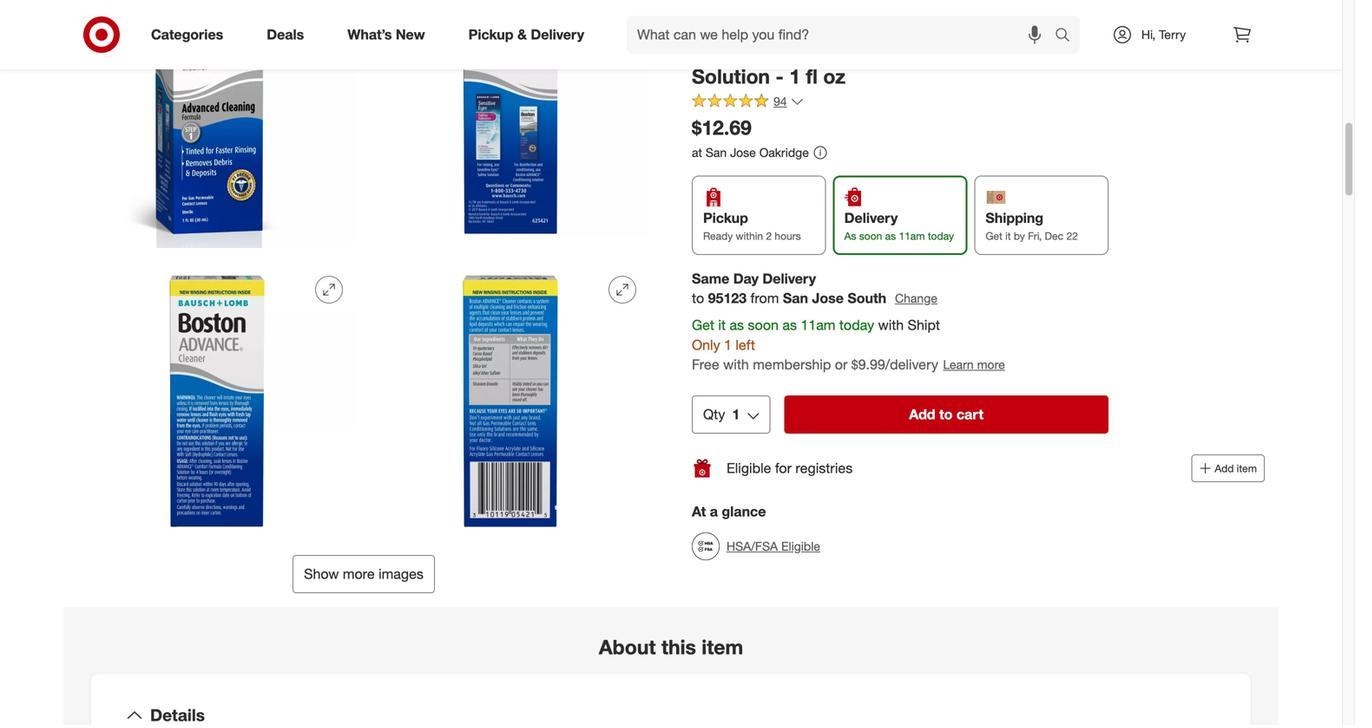 Task type: locate. For each thing, give the bounding box(es) containing it.
11am inside get it as soon as 11am today with shipt only 1 left free with membership or $9.99/delivery learn more
[[801, 317, 836, 334]]

11am down to 95123 from san jose south
[[801, 317, 836, 334]]

1 horizontal spatial pickup
[[703, 210, 748, 227]]

1 horizontal spatial san
[[783, 290, 808, 307]]

as right as
[[885, 230, 896, 243]]

&
[[517, 26, 527, 43]]

pickup & delivery
[[468, 26, 584, 43]]

1 right -
[[789, 65, 800, 89]]

get left by
[[986, 230, 1003, 243]]

0 horizontal spatial today
[[839, 317, 874, 334]]

11am
[[899, 230, 925, 243], [801, 317, 836, 334]]

1 horizontal spatial with
[[878, 317, 904, 334]]

0 horizontal spatial item
[[702, 636, 743, 660]]

0 vertical spatial it
[[1005, 230, 1011, 243]]

add item button
[[1191, 455, 1265, 483]]

as
[[844, 230, 856, 243]]

1 right qty
[[732, 407, 740, 423]]

search button
[[1047, 16, 1089, 57]]

image gallery element
[[77, 0, 650, 594]]

1 horizontal spatial as
[[783, 317, 797, 334]]

oz
[[823, 65, 846, 89]]

1 vertical spatial add
[[1215, 463, 1234, 476]]

0 horizontal spatial it
[[718, 317, 726, 334]]

delivery
[[531, 26, 584, 43], [844, 210, 898, 227], [763, 270, 816, 287]]

1 vertical spatial eligible
[[781, 539, 820, 555]]

2 vertical spatial 1
[[732, 407, 740, 423]]

lomb
[[794, 20, 826, 35], [786, 40, 840, 64]]

eligible
[[727, 460, 771, 477], [781, 539, 820, 555]]

get inside shipping get it by fri, dec 22
[[986, 230, 1003, 243]]

eligible left for
[[727, 460, 771, 477]]

show
[[304, 566, 339, 583]]

0 vertical spatial lomb
[[794, 20, 826, 35]]

pickup for ready
[[703, 210, 748, 227]]

more right learn
[[977, 358, 1005, 373]]

eligible right hsa/fsa
[[781, 539, 820, 555]]

0 vertical spatial today
[[928, 230, 954, 243]]

11am right as
[[899, 230, 925, 243]]

0 vertical spatial jose
[[730, 145, 756, 160]]

more
[[977, 358, 1005, 373], [343, 566, 375, 583]]

shipt
[[908, 317, 940, 334]]

as inside delivery as soon as 11am today
[[885, 230, 896, 243]]

0 horizontal spatial add
[[909, 407, 936, 423]]

details
[[150, 706, 205, 726]]

1 horizontal spatial it
[[1005, 230, 1011, 243]]

change button
[[894, 289, 938, 309]]

cleansing
[[1007, 40, 1101, 64]]

details button
[[105, 688, 1237, 726]]

today down south
[[839, 317, 874, 334]]

free
[[692, 357, 719, 374]]

95123
[[708, 290, 747, 307]]

with
[[878, 317, 904, 334], [723, 357, 749, 374]]

0 horizontal spatial +
[[769, 40, 781, 64]]

add to cart
[[909, 407, 984, 423]]

2 horizontal spatial as
[[885, 230, 896, 243]]

0 horizontal spatial delivery
[[531, 26, 584, 43]]

soon up the left
[[748, 317, 779, 334]]

delivery right '&'
[[531, 26, 584, 43]]

1 vertical spatial with
[[723, 357, 749, 374]]

0 vertical spatial add
[[909, 407, 936, 423]]

bausch
[[739, 20, 780, 35], [692, 40, 763, 64]]

0 vertical spatial 11am
[[899, 230, 925, 243]]

1 vertical spatial +
[[769, 40, 781, 64]]

0 horizontal spatial 1
[[724, 337, 732, 354]]

more inside button
[[343, 566, 375, 583]]

2 horizontal spatial delivery
[[844, 210, 898, 227]]

qty
[[703, 407, 725, 423]]

0 vertical spatial +
[[784, 20, 791, 35]]

94 link
[[692, 93, 804, 113]]

1 vertical spatial more
[[343, 566, 375, 583]]

pickup
[[468, 26, 514, 43], [703, 210, 748, 227]]

about
[[599, 636, 656, 660]]

eligible for registries
[[727, 460, 853, 477]]

soon inside get it as soon as 11am today with shipt only 1 left free with membership or $9.99/delivery learn more
[[748, 317, 779, 334]]

within
[[736, 230, 763, 243]]

0 horizontal spatial to
[[692, 290, 704, 307]]

solution
[[692, 65, 770, 89]]

boston
[[846, 40, 913, 64]]

1 left the left
[[724, 337, 732, 354]]

today inside delivery as soon as 11am today
[[928, 230, 954, 243]]

0 vertical spatial more
[[977, 358, 1005, 373]]

1 inside "shop all bausch + lomb bausch + lomb boston advance cleansing contact lens solution - 1 fl oz"
[[789, 65, 800, 89]]

1 vertical spatial pickup
[[703, 210, 748, 227]]

1 horizontal spatial add
[[1215, 463, 1234, 476]]

today
[[928, 230, 954, 243], [839, 317, 874, 334]]

1 horizontal spatial today
[[928, 230, 954, 243]]

categories link
[[136, 16, 245, 54]]

with down the left
[[723, 357, 749, 374]]

0 horizontal spatial 11am
[[801, 317, 836, 334]]

with left shipt
[[878, 317, 904, 334]]

item
[[1237, 463, 1257, 476], [702, 636, 743, 660]]

0 horizontal spatial soon
[[748, 317, 779, 334]]

delivery for pickup & delivery
[[531, 26, 584, 43]]

same
[[692, 270, 729, 287]]

pickup inside pickup ready within 2 hours
[[703, 210, 748, 227]]

it left by
[[1005, 230, 1011, 243]]

bausch right all
[[739, 20, 780, 35]]

1 horizontal spatial more
[[977, 358, 1005, 373]]

1 vertical spatial jose
[[812, 290, 844, 307]]

delivery as soon as 11am today
[[844, 210, 954, 243]]

deals link
[[252, 16, 326, 54]]

1 vertical spatial item
[[702, 636, 743, 660]]

jose
[[730, 145, 756, 160], [812, 290, 844, 307]]

jose left south
[[812, 290, 844, 307]]

1 horizontal spatial item
[[1237, 463, 1257, 476]]

1 vertical spatial 1
[[724, 337, 732, 354]]

hsa/fsa eligible
[[727, 539, 820, 555]]

1 vertical spatial to
[[939, 407, 953, 423]]

0 vertical spatial soon
[[859, 230, 882, 243]]

1 horizontal spatial jose
[[812, 290, 844, 307]]

0 vertical spatial get
[[986, 230, 1003, 243]]

1 vertical spatial get
[[692, 317, 714, 334]]

at
[[692, 504, 706, 521]]

delivery up as
[[844, 210, 898, 227]]

it up only
[[718, 317, 726, 334]]

1 vertical spatial delivery
[[844, 210, 898, 227]]

all
[[724, 20, 736, 35]]

1 horizontal spatial eligible
[[781, 539, 820, 555]]

0 vertical spatial eligible
[[727, 460, 771, 477]]

what's new
[[347, 26, 425, 43]]

get up only
[[692, 317, 714, 334]]

new
[[396, 26, 425, 43]]

san right at
[[706, 145, 727, 160]]

1 vertical spatial san
[[783, 290, 808, 307]]

as down to 95123 from san jose south
[[783, 317, 797, 334]]

to left cart
[[939, 407, 953, 423]]

0 horizontal spatial san
[[706, 145, 727, 160]]

1 horizontal spatial soon
[[859, 230, 882, 243]]

san right from
[[783, 290, 808, 307]]

0 vertical spatial pickup
[[468, 26, 514, 43]]

0 vertical spatial 1
[[789, 65, 800, 89]]

to down same
[[692, 290, 704, 307]]

What can we help you find? suggestions appear below search field
[[627, 16, 1059, 54]]

to inside button
[[939, 407, 953, 423]]

san
[[706, 145, 727, 160], [783, 290, 808, 307]]

1 horizontal spatial delivery
[[763, 270, 816, 287]]

item inside button
[[1237, 463, 1257, 476]]

1 horizontal spatial to
[[939, 407, 953, 423]]

0 horizontal spatial get
[[692, 317, 714, 334]]

categories
[[151, 26, 223, 43]]

0 horizontal spatial more
[[343, 566, 375, 583]]

1 vertical spatial 11am
[[801, 317, 836, 334]]

1 vertical spatial lomb
[[786, 40, 840, 64]]

registries
[[796, 460, 853, 477]]

jose down $12.69
[[730, 145, 756, 160]]

get
[[986, 230, 1003, 243], [692, 317, 714, 334]]

1 vertical spatial it
[[718, 317, 726, 334]]

1 vertical spatial soon
[[748, 317, 779, 334]]

2
[[766, 230, 772, 243]]

2 vertical spatial delivery
[[763, 270, 816, 287]]

0 vertical spatial delivery
[[531, 26, 584, 43]]

1 inside get it as soon as 11am today with shipt only 1 left free with membership or $9.99/delivery learn more
[[724, 337, 732, 354]]

bausch + lomb boston advance cleansing contact lens solution - 1 fl oz, 4 of 9 image
[[371, 0, 650, 249]]

1 horizontal spatial 11am
[[899, 230, 925, 243]]

it inside get it as soon as 11am today with shipt only 1 left free with membership or $9.99/delivery learn more
[[718, 317, 726, 334]]

1 horizontal spatial get
[[986, 230, 1003, 243]]

delivery up to 95123 from san jose south
[[763, 270, 816, 287]]

pickup up the ready
[[703, 210, 748, 227]]

more right show
[[343, 566, 375, 583]]

for
[[775, 460, 792, 477]]

soon right as
[[859, 230, 882, 243]]

delivery for same day delivery
[[763, 270, 816, 287]]

add for add item
[[1215, 463, 1234, 476]]

show more images
[[304, 566, 424, 583]]

delivery inside delivery as soon as 11am today
[[844, 210, 898, 227]]

bausch down all
[[692, 40, 763, 64]]

to
[[692, 290, 704, 307], [939, 407, 953, 423]]

shop all bausch + lomb bausch + lomb boston advance cleansing contact lens solution - 1 fl oz
[[692, 20, 1234, 89]]

0 horizontal spatial pickup
[[468, 26, 514, 43]]

fl
[[806, 65, 818, 89]]

as up the left
[[730, 317, 744, 334]]

0 vertical spatial item
[[1237, 463, 1257, 476]]

2 horizontal spatial 1
[[789, 65, 800, 89]]

what's new link
[[333, 16, 447, 54]]

1 vertical spatial today
[[839, 317, 874, 334]]

11am inside delivery as soon as 11am today
[[899, 230, 925, 243]]

more inside get it as soon as 11am today with shipt only 1 left free with membership or $9.99/delivery learn more
[[977, 358, 1005, 373]]

-
[[776, 65, 784, 89]]

+
[[784, 20, 791, 35], [769, 40, 781, 64]]

eligible inside hsa/fsa eligible button
[[781, 539, 820, 555]]

1
[[789, 65, 800, 89], [724, 337, 732, 354], [732, 407, 740, 423]]

0 horizontal spatial eligible
[[727, 460, 771, 477]]

pickup left '&'
[[468, 26, 514, 43]]

add
[[909, 407, 936, 423], [1215, 463, 1234, 476]]

today up change
[[928, 230, 954, 243]]

bausch + lomb boston advance cleansing contact lens solution - 1 fl oz, 3 of 9 image
[[77, 0, 357, 249]]



Task type: vqa. For each thing, say whether or not it's contained in the screenshot.
the middle how
no



Task type: describe. For each thing, give the bounding box(es) containing it.
at
[[692, 145, 702, 160]]

at san jose oakridge
[[692, 145, 809, 160]]

membership
[[753, 357, 831, 374]]

add to cart button
[[784, 396, 1109, 434]]

1 vertical spatial bausch
[[692, 40, 763, 64]]

add for add to cart
[[909, 407, 936, 423]]

bausch + lomb boston advance cleansing contact lens solution - 1 fl oz, 6 of 9 image
[[371, 262, 650, 542]]

0 vertical spatial to
[[692, 290, 704, 307]]

22
[[1066, 230, 1078, 243]]

advance
[[919, 40, 1001, 64]]

hours
[[775, 230, 801, 243]]

$9.99/delivery
[[851, 357, 938, 374]]

get it as soon as 11am today with shipt only 1 left free with membership or $9.99/delivery learn more
[[692, 317, 1005, 374]]

search
[[1047, 28, 1089, 45]]

dec
[[1045, 230, 1064, 243]]

0 horizontal spatial with
[[723, 357, 749, 374]]

hsa/fsa
[[727, 539, 778, 555]]

to 95123 from san jose south
[[692, 290, 886, 307]]

terry
[[1159, 27, 1186, 42]]

ready
[[703, 230, 733, 243]]

from
[[751, 290, 779, 307]]

pickup ready within 2 hours
[[703, 210, 801, 243]]

hi,
[[1142, 27, 1156, 42]]

0 vertical spatial with
[[878, 317, 904, 334]]

or
[[835, 357, 848, 374]]

images
[[379, 566, 424, 583]]

shipping
[[986, 210, 1044, 227]]

same day delivery
[[692, 270, 816, 287]]

about this item
[[599, 636, 743, 660]]

0 vertical spatial bausch
[[739, 20, 780, 35]]

glance
[[722, 504, 766, 521]]

only
[[692, 337, 720, 354]]

soon inside delivery as soon as 11am today
[[859, 230, 882, 243]]

what's
[[347, 26, 392, 43]]

at a glance
[[692, 504, 766, 521]]

today inside get it as soon as 11am today with shipt only 1 left free with membership or $9.99/delivery learn more
[[839, 317, 874, 334]]

this
[[661, 636, 696, 660]]

shop
[[692, 20, 721, 35]]

0 horizontal spatial jose
[[730, 145, 756, 160]]

add item
[[1215, 463, 1257, 476]]

0 vertical spatial san
[[706, 145, 727, 160]]

left
[[736, 337, 755, 354]]

$12.69
[[692, 116, 752, 140]]

learn
[[943, 358, 974, 373]]

1 horizontal spatial 1
[[732, 407, 740, 423]]

hsa/fsa eligible button
[[692, 528, 820, 566]]

oakridge
[[759, 145, 809, 160]]

south
[[848, 290, 886, 307]]

qty 1
[[703, 407, 740, 423]]

get inside get it as soon as 11am today with shipt only 1 left free with membership or $9.99/delivery learn more
[[692, 317, 714, 334]]

a
[[710, 504, 718, 521]]

0 horizontal spatial as
[[730, 317, 744, 334]]

94
[[774, 94, 787, 109]]

lens
[[1188, 40, 1234, 64]]

hi, terry
[[1142, 27, 1186, 42]]

show more images button
[[293, 556, 435, 594]]

learn more button
[[942, 355, 1006, 375]]

by
[[1014, 230, 1025, 243]]

shipping get it by fri, dec 22
[[986, 210, 1078, 243]]

cart
[[957, 407, 984, 423]]

bausch + lomb boston advance cleansing contact lens solution - 1 fl oz, 5 of 9 image
[[77, 262, 357, 542]]

deals
[[267, 26, 304, 43]]

pickup & delivery link
[[454, 16, 606, 54]]

1 horizontal spatial +
[[784, 20, 791, 35]]

change
[[895, 291, 938, 306]]

pickup for &
[[468, 26, 514, 43]]

fri,
[[1028, 230, 1042, 243]]

contact
[[1107, 40, 1182, 64]]

day
[[733, 270, 759, 287]]

it inside shipping get it by fri, dec 22
[[1005, 230, 1011, 243]]



